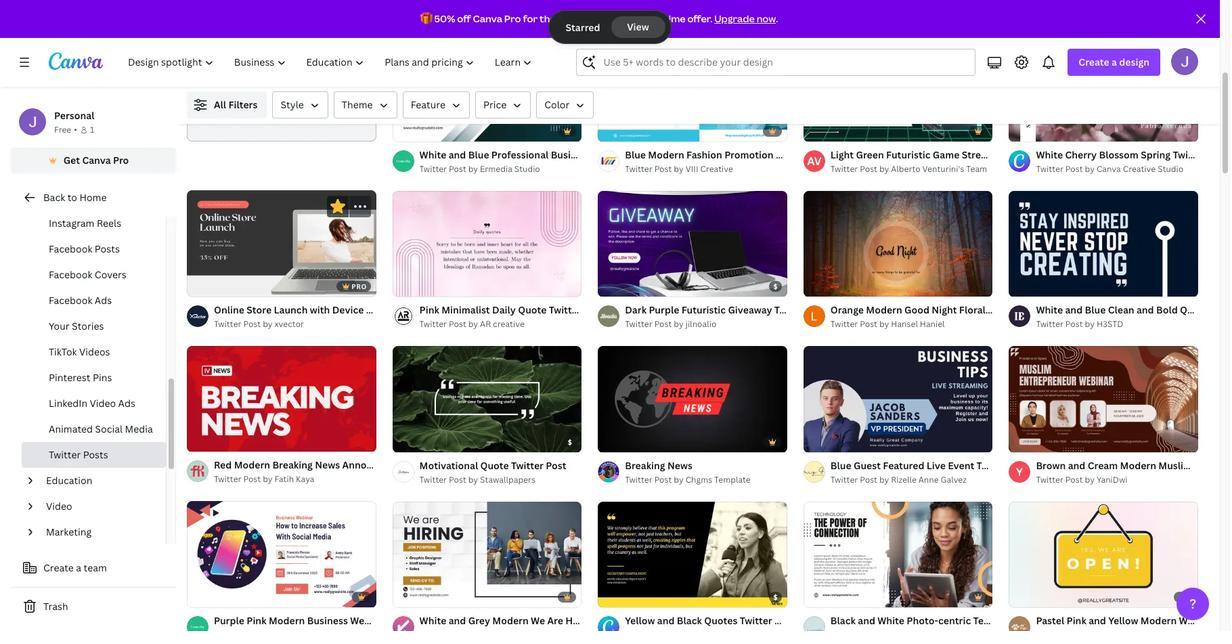 Task type: vqa. For each thing, say whether or not it's contained in the screenshot.
the Upgrade now button
yes



Task type: locate. For each thing, give the bounding box(es) containing it.
of inside "link"
[[614, 592, 624, 602]]

0 horizontal spatial canva
[[82, 154, 111, 167]]

and inside white and grey modern we are hiring twitter post link
[[449, 614, 466, 627]]

your stories link
[[22, 314, 166, 339]]

futuristic inside light green futuristic game streaming twitter post twitter post by alberto venturini's team
[[887, 148, 931, 161]]

black and white photo-centric technology twitter post image
[[804, 501, 993, 608]]

all filters button
[[187, 91, 267, 119]]

covers
[[95, 268, 127, 281]]

blue inside blue modern fashion promotion twitter post twitter post by viii creative
[[625, 148, 646, 161]]

studio down professional
[[515, 163, 540, 174]]

create inside create a team button
[[43, 561, 74, 574]]

twitter inside white and grey modern we are hiring twitter post link
[[596, 614, 628, 627]]

pink minimalist daily quote twitter post twitter post by ar creative
[[420, 304, 604, 330]]

entrepre
[[1195, 459, 1231, 472]]

featured
[[883, 459, 925, 472]]

and left grey
[[449, 614, 466, 627]]

white inside white cherry blossom spring twitter post twitter post by canva creative studio
[[1037, 148, 1063, 161]]

pink for post
[[247, 614, 267, 627]]

yellow and black quotes twitter post
[[625, 615, 795, 627]]

white for white cherry blossom spring twitter post
[[1037, 148, 1063, 161]]

tiktok videos link
[[22, 339, 166, 365]]

and right brown
[[1068, 459, 1086, 472]]

blue inside white and blue professional business webinar twitter post twitter post by ermedia studio
[[468, 148, 489, 161]]

style
[[281, 98, 304, 111]]

we left ope
[[1180, 615, 1194, 627]]

facebook posts
[[49, 242, 120, 255]]

a for blank
[[253, 98, 259, 111]]

y link
[[1009, 461, 1031, 483]]

0 vertical spatial pro
[[504, 12, 521, 25]]

canva right get
[[82, 154, 111, 167]]

0 horizontal spatial business
[[307, 614, 348, 627]]

purple pink modern business webinar twitter post
[[214, 614, 446, 627]]

1 vertical spatial purple
[[214, 614, 244, 627]]

pinterest pins link
[[22, 365, 166, 391]]

news inside red modern breaking news announcement twitter post twitter post by fatih kaya
[[315, 459, 340, 472]]

futuristic inside dark purple futuristic giveaway twitter post twitter post by jilnoalio
[[682, 304, 726, 316]]

futuristic up the alberto
[[887, 148, 931, 161]]

modern right red
[[234, 459, 270, 472]]

post inside brown and cream modern muslim entrepre twitter post by yanidwi
[[1066, 474, 1083, 485]]

video down pins
[[90, 397, 116, 410]]

of
[[202, 437, 212, 447], [614, 592, 624, 602]]

0 horizontal spatial breaking
[[273, 459, 313, 472]]

for
[[523, 12, 538, 25]]

2 horizontal spatial canva
[[1097, 163, 1121, 174]]

fashion
[[687, 148, 723, 161]]

1 horizontal spatial breaking
[[625, 459, 666, 472]]

red modern breaking news announcement twitter post link
[[214, 458, 471, 473]]

0 vertical spatial $
[[774, 282, 778, 291]]

by left fatih
[[263, 474, 273, 485]]

1 vertical spatial create
[[221, 98, 251, 111]]

by left jilnoalio
[[674, 318, 684, 330]]

by down breaking news link
[[674, 474, 684, 485]]

by left ermedia
[[469, 163, 478, 174]]

twitter post by ermedia studio link
[[420, 162, 582, 176]]

1 horizontal spatial pink
[[420, 304, 439, 316]]

2 facebook from the top
[[49, 268, 92, 281]]

education
[[46, 474, 92, 487]]

0 horizontal spatial 1
[[90, 124, 94, 135]]

$ for post
[[568, 437, 573, 447]]

1 horizontal spatial quote
[[518, 304, 547, 316]]

1 horizontal spatial of
[[614, 592, 624, 602]]

3 right "first"
[[580, 12, 585, 25]]

red modern breaking news announcement twitter post twitter post by fatih kaya
[[214, 459, 471, 485]]

0 horizontal spatial quote
[[481, 459, 509, 472]]

status
[[550, 11, 671, 43]]

twitter inside the yellow and black quotes twitter post link
[[740, 615, 773, 627]]

white and grey modern we are hiring twitter post
[[420, 614, 651, 627]]

of for red modern breaking news announcement twitter post
[[202, 437, 212, 447]]

1 vertical spatial of
[[614, 592, 624, 602]]

2 vertical spatial a
[[76, 561, 81, 574]]

news up twitter post by fatih kaya link
[[315, 459, 340, 472]]

video inside "link"
[[46, 500, 72, 513]]

0 horizontal spatial pro
[[113, 154, 129, 167]]

and left the quotes
[[658, 615, 675, 627]]

a
[[1112, 56, 1117, 68], [253, 98, 259, 111], [76, 561, 81, 574]]

free
[[54, 124, 71, 135]]

2 vertical spatial facebook
[[49, 294, 92, 307]]

1 horizontal spatial pro
[[504, 12, 521, 25]]

red modern breaking news announcement twitter post image
[[187, 346, 376, 452]]

post inside white and blue clean and bold quote twitt twitter post by h3std
[[1066, 318, 1083, 330]]

futuristic for purple
[[682, 304, 726, 316]]

news inside breaking news twitter post by chgms template
[[668, 459, 693, 472]]

professional
[[492, 148, 549, 161]]

by inside light green futuristic game streaming twitter post twitter post by alberto venturini's team
[[880, 163, 890, 174]]

motivational quote twitter post twitter post by stawallpapers
[[420, 459, 567, 485]]

by left h3std
[[1085, 318, 1095, 330]]

studio
[[515, 163, 540, 174], [1158, 163, 1184, 174]]

and for brown and cream modern muslim entrepre twitter post by yanidwi
[[1068, 459, 1086, 472]]

create left design
[[1079, 56, 1110, 68]]

a left design
[[1112, 56, 1117, 68]]

None search field
[[577, 49, 976, 76]]

2 horizontal spatial create
[[1079, 56, 1110, 68]]

create left blank
[[221, 98, 251, 111]]

facebook up "facebook ads"
[[49, 268, 92, 281]]

facebook up the your stories
[[49, 294, 92, 307]]

av link
[[804, 150, 825, 172]]

futuristic
[[887, 148, 931, 161], [682, 304, 726, 316]]

free •
[[54, 124, 77, 135]]

and up twitter post by h3std link
[[1066, 304, 1083, 316]]

by down green
[[880, 163, 890, 174]]

online store launch with device mockup twitter post image
[[187, 190, 376, 297]]

a left the team
[[76, 561, 81, 574]]

posts for facebook posts
[[95, 242, 120, 255]]

1 horizontal spatial video
[[90, 397, 116, 410]]

dark purple futuristic giveaway twitter post image
[[598, 190, 788, 297]]

by left "rizelle"
[[880, 474, 890, 485]]

0 horizontal spatial create
[[43, 561, 74, 574]]

white for white and blue clean and bold quote twitt
[[1037, 304, 1063, 316]]

create inside dropdown button
[[1079, 56, 1110, 68]]

post inside black and white photo-centric technology twitter post link
[[1064, 614, 1084, 627]]

and inside black and white photo-centric technology twitter post link
[[858, 614, 876, 627]]

white and blue clean and bold quote twitter post image
[[1009, 190, 1199, 297]]

breaking up twitter post by fatih kaya link
[[273, 459, 313, 472]]

orange modern good night floral twitter post image
[[804, 190, 993, 297]]

white inside white and blue clean and bold quote twitt twitter post by h3std
[[1037, 304, 1063, 316]]

twitter post by viii creative link
[[625, 162, 788, 176]]

get canva pro
[[63, 154, 129, 167]]

futuristic up jilnoalio
[[682, 304, 726, 316]]

blue modern fashion promotion twitter post image
[[598, 35, 788, 141]]

white and blue professional business webinar twitter post image
[[393, 35, 582, 141]]

quote up twitter post by stawallpapers link
[[481, 459, 509, 472]]

0 vertical spatial facebook
[[49, 242, 92, 255]]

and inside white and blue professional business webinar twitter post twitter post by ermedia studio
[[449, 148, 466, 161]]

modern left 'fashion' on the top of the page
[[648, 148, 685, 161]]

1 vertical spatial webinar
[[350, 614, 389, 627]]

by left viii
[[674, 163, 684, 174]]

0 vertical spatial create
[[1079, 56, 1110, 68]]

design
[[1120, 56, 1150, 68]]

promotion
[[725, 148, 774, 161]]

0 vertical spatial futuristic
[[887, 148, 931, 161]]

bold
[[1157, 304, 1178, 316]]

1 vertical spatial 3
[[214, 437, 219, 447]]

🎁
[[420, 12, 433, 25]]

and inside brown and cream modern muslim entrepre twitter post by yanidwi
[[1068, 459, 1086, 472]]

1 vertical spatial 1
[[196, 437, 200, 447]]

0 horizontal spatial video
[[46, 500, 72, 513]]

quote left twitt
[[1181, 304, 1209, 316]]

blue modern fashion promotion twitter post twitter post by viii creative
[[625, 148, 831, 174]]

1 news from the left
[[315, 459, 340, 472]]

breaking up twitter post by chgms template link
[[625, 459, 666, 472]]

canva inside white cherry blossom spring twitter post twitter post by canva creative studio
[[1097, 163, 1121, 174]]

live
[[927, 459, 946, 472]]

1 vertical spatial video
[[46, 500, 72, 513]]

1 studio from the left
[[515, 163, 540, 174]]

yellow
[[625, 615, 655, 627], [1109, 615, 1139, 627]]

business inside white and blue professional business webinar twitter post twitter post by ermedia studio
[[551, 148, 592, 161]]

all filters
[[214, 98, 258, 111]]

quote
[[518, 304, 547, 316], [1181, 304, 1209, 316], [481, 459, 509, 472]]

top level navigation element
[[119, 49, 544, 76]]

0 horizontal spatial futuristic
[[682, 304, 726, 316]]

0 horizontal spatial purple
[[214, 614, 244, 627]]

twitter post by alberto venturini's team link
[[831, 162, 993, 176]]

offer.
[[688, 12, 713, 25]]

and for black and white photo-centric technology twitter post
[[858, 614, 876, 627]]

1 facebook from the top
[[49, 242, 92, 255]]

creative inside white cherry blossom spring twitter post twitter post by canva creative studio
[[1123, 163, 1156, 174]]

good
[[905, 304, 930, 316]]

facebook for facebook posts
[[49, 242, 92, 255]]

quote up creative
[[518, 304, 547, 316]]

by left hansel
[[880, 318, 890, 330]]

1 horizontal spatial creative
[[1123, 163, 1156, 174]]

0 vertical spatial a
[[1112, 56, 1117, 68]]

jacob simon image
[[1172, 48, 1199, 75]]

twitter post by canva creative studio link
[[1037, 162, 1199, 176]]

post
[[322, 98, 343, 111], [669, 148, 690, 161], [1046, 148, 1067, 161], [811, 148, 831, 161], [1208, 148, 1229, 161], [449, 163, 467, 174], [860, 163, 878, 174], [655, 163, 672, 174], [1066, 163, 1083, 174], [440, 303, 461, 316], [584, 304, 604, 316], [1023, 304, 1043, 316], [809, 304, 830, 316], [243, 318, 261, 330], [449, 318, 467, 330], [860, 318, 878, 330], [655, 318, 672, 330], [1066, 318, 1083, 330], [451, 459, 471, 472], [546, 459, 567, 472], [1012, 459, 1032, 472], [243, 474, 261, 485], [449, 474, 467, 485], [860, 474, 878, 485], [655, 474, 672, 485], [1066, 474, 1083, 485], [426, 614, 446, 627], [631, 614, 651, 627], [1064, 614, 1084, 627], [775, 615, 795, 627]]

giveaway
[[728, 304, 772, 316]]

orange modern good night floral twitter post link
[[831, 303, 1043, 318]]

your stories
[[49, 320, 104, 333]]

white inside white and grey modern we are hiring twitter post link
[[420, 614, 447, 627]]

1 are from the left
[[548, 614, 563, 627]]

alberto venturini's team element
[[804, 150, 825, 172]]

twitter inside create a blank twitter post element
[[288, 98, 320, 111]]

blue inside blue guest featured live event twitter post twitter post by rizelle anne galvez
[[831, 459, 852, 472]]

color button
[[537, 91, 594, 119]]

1 horizontal spatial create
[[221, 98, 251, 111]]

posts down animated social media link
[[83, 448, 108, 461]]

0 horizontal spatial we
[[531, 614, 545, 627]]

0 horizontal spatial webinar
[[350, 614, 389, 627]]

pro left for
[[504, 12, 521, 25]]

1 horizontal spatial futuristic
[[887, 148, 931, 161]]

modern up twitter post by yanidwi link
[[1121, 459, 1157, 472]]

pro up back to home link
[[113, 154, 129, 167]]

pinterest
[[49, 371, 90, 384]]

brown
[[1037, 459, 1066, 472]]

by down store
[[263, 318, 273, 330]]

creative down blue modern fashion promotion twitter post link
[[701, 163, 733, 174]]

breaking news image
[[598, 346, 788, 452]]

pink
[[420, 304, 439, 316], [247, 614, 267, 627], [1067, 615, 1087, 627]]

0 horizontal spatial pink
[[247, 614, 267, 627]]

0 horizontal spatial news
[[315, 459, 340, 472]]

modern up hansel
[[866, 304, 903, 316]]

canva down blossom
[[1097, 163, 1121, 174]]

1 horizontal spatial are
[[1196, 615, 1212, 627]]

1 horizontal spatial black
[[831, 614, 856, 627]]

create inside create a blank twitter post element
[[221, 98, 251, 111]]

twitter post by rizelle anne galvez link
[[831, 473, 993, 487]]

1 creative from the left
[[701, 163, 733, 174]]

and left photo-
[[858, 614, 876, 627]]

create left the team
[[43, 561, 74, 574]]

modern down purple pink modern business webinar twitter post image
[[269, 614, 305, 627]]

1 horizontal spatial business
[[551, 148, 592, 161]]

a for team
[[76, 561, 81, 574]]

twitter post by ar creative link
[[420, 318, 582, 331]]

create for create a design
[[1079, 56, 1110, 68]]

3 facebook from the top
[[49, 294, 92, 307]]

studio down spring
[[1158, 163, 1184, 174]]

a inside create a blank twitter post element
[[253, 98, 259, 111]]

stawallpapers
[[480, 474, 536, 485]]

1 horizontal spatial purple
[[649, 304, 680, 316]]

0 horizontal spatial studio
[[515, 163, 540, 174]]

twitter inside white and blue clean and bold quote twitt twitter post by h3std
[[1037, 318, 1064, 330]]

2 news from the left
[[668, 459, 693, 472]]

1 vertical spatial $
[[568, 437, 573, 447]]

and for white and blue professional business webinar twitter post twitter post by ermedia studio
[[449, 148, 466, 161]]

white
[[420, 148, 447, 161], [1037, 148, 1063, 161], [1037, 304, 1063, 316], [420, 614, 447, 627], [878, 614, 905, 627]]

dark purple futuristic giveaway twitter post twitter post by jilnoalio
[[625, 304, 830, 330]]

2 breaking from the left
[[625, 459, 666, 472]]

online
[[214, 303, 244, 316]]

quote inside white and blue clean and bold quote twitt twitter post by h3std
[[1181, 304, 1209, 316]]

1 inside 1 of 2 "link"
[[608, 592, 612, 602]]

1 horizontal spatial yellow
[[1109, 615, 1139, 627]]

by down the motivational quote twitter post link
[[469, 474, 478, 485]]

2 horizontal spatial quote
[[1181, 304, 1209, 316]]

back
[[43, 191, 65, 204]]

a for design
[[1112, 56, 1117, 68]]

facebook for facebook covers
[[49, 268, 92, 281]]

blue guest featured live event twitter post twitter post by rizelle anne galvez
[[831, 459, 1032, 485]]

0 vertical spatial ads
[[95, 294, 112, 307]]

3 up red
[[214, 437, 219, 447]]

1 horizontal spatial a
[[253, 98, 259, 111]]

purple inside dark purple futuristic giveaway twitter post twitter post by jilnoalio
[[649, 304, 680, 316]]

0 horizontal spatial black
[[677, 615, 702, 627]]

1 vertical spatial futuristic
[[682, 304, 726, 316]]

twitter post by yanidwi link
[[1037, 473, 1199, 487]]

1 vertical spatial facebook
[[49, 268, 92, 281]]

and inside pastel pink and yellow modern we are ope link
[[1089, 615, 1107, 627]]

by inside blue modern fashion promotion twitter post twitter post by viii creative
[[674, 163, 684, 174]]

a inside create a team button
[[76, 561, 81, 574]]

create for create a team
[[43, 561, 74, 574]]

create for create a blank twitter post
[[221, 98, 251, 111]]

2 we from the left
[[1180, 615, 1194, 627]]

0 horizontal spatial yellow
[[625, 615, 655, 627]]

2 vertical spatial create
[[43, 561, 74, 574]]

of for yellow and black quotes twitter post
[[614, 592, 624, 602]]

0 vertical spatial 1
[[90, 124, 94, 135]]

twitter post by jilnoalio link
[[625, 318, 788, 331]]

white inside white and blue professional business webinar twitter post twitter post by ermedia studio
[[420, 148, 447, 161]]

and up twitter post by ermedia studio link
[[449, 148, 466, 161]]

all
[[214, 98, 226, 111]]

1 horizontal spatial we
[[1180, 615, 1194, 627]]

2 vertical spatial $
[[774, 593, 778, 602]]

device
[[332, 303, 364, 316]]

0 horizontal spatial are
[[548, 614, 563, 627]]

news up twitter post by chgms template link
[[668, 459, 693, 472]]

breaking inside breaking news twitter post by chgms template
[[625, 459, 666, 472]]

facebook down "instagram"
[[49, 242, 92, 255]]

get canva pro button
[[11, 148, 176, 173]]

1 horizontal spatial webinar
[[594, 148, 632, 161]]

and inside the yellow and black quotes twitter post link
[[658, 615, 675, 627]]

1 inside 1 of 3 link
[[196, 437, 200, 447]]

black
[[831, 614, 856, 627], [677, 615, 702, 627]]

1 horizontal spatial news
[[668, 459, 693, 472]]

0 horizontal spatial 3
[[214, 437, 219, 447]]

1 vertical spatial posts
[[83, 448, 108, 461]]

video
[[90, 397, 116, 410], [46, 500, 72, 513]]

are left hiring
[[548, 614, 563, 627]]

we left hiring
[[531, 614, 545, 627]]

streaming
[[962, 148, 1009, 161]]

ads down covers
[[95, 294, 112, 307]]

motivational quote twitter post image
[[393, 346, 582, 452]]

1 we from the left
[[531, 614, 545, 627]]

upgrade now button
[[715, 12, 776, 25]]

by inside brown and cream modern muslim entrepre twitter post by yanidwi
[[1085, 474, 1095, 485]]

by down cherry
[[1085, 163, 1095, 174]]

are left ope
[[1196, 615, 1212, 627]]

and right pastel
[[1089, 615, 1107, 627]]

are
[[548, 614, 563, 627], [1196, 615, 1212, 627]]

0 vertical spatial webinar
[[594, 148, 632, 161]]

2 studio from the left
[[1158, 163, 1184, 174]]

modern
[[648, 148, 685, 161], [866, 304, 903, 316], [234, 459, 270, 472], [1121, 459, 1157, 472], [269, 614, 305, 627], [493, 614, 529, 627], [1141, 615, 1177, 627]]

0 horizontal spatial a
[[76, 561, 81, 574]]

1 breaking from the left
[[273, 459, 313, 472]]

0 vertical spatial purple
[[649, 304, 680, 316]]

a left blank
[[253, 98, 259, 111]]

ads up media
[[118, 397, 135, 410]]

by left ar
[[469, 318, 478, 330]]

by inside white and blue professional business webinar twitter post twitter post by ermedia studio
[[469, 163, 478, 174]]

2 are from the left
[[1196, 615, 1212, 627]]

1 for yellow and black quotes twitter post
[[608, 592, 612, 602]]

creative for blossom
[[1123, 163, 1156, 174]]

anne
[[919, 474, 939, 485]]

1 horizontal spatial 1
[[196, 437, 200, 447]]

by inside white and blue clean and bold quote twitt twitter post by h3std
[[1085, 318, 1095, 330]]

by down cream
[[1085, 474, 1095, 485]]

canva right 'off'
[[473, 12, 503, 25]]

2 horizontal spatial 1
[[608, 592, 612, 602]]

1 horizontal spatial 3
[[580, 12, 585, 25]]

2 horizontal spatial a
[[1112, 56, 1117, 68]]

1 vertical spatial a
[[253, 98, 259, 111]]

video up the marketing
[[46, 500, 72, 513]]

viii
[[686, 163, 699, 174]]

2 vertical spatial 1
[[608, 592, 612, 602]]

1 vertical spatial pro
[[113, 154, 129, 167]]

a inside the create a design dropdown button
[[1112, 56, 1117, 68]]

post inside white and grey modern we are hiring twitter post link
[[631, 614, 651, 627]]

h3std
[[1097, 318, 1124, 330]]

1 horizontal spatial canva
[[473, 12, 503, 25]]

dark
[[625, 304, 647, 316]]

1 for red modern breaking news announcement twitter post
[[196, 437, 200, 447]]

0 vertical spatial posts
[[95, 242, 120, 255]]

posts down reels
[[95, 242, 120, 255]]

0 horizontal spatial of
[[202, 437, 212, 447]]

1 vertical spatial ads
[[118, 397, 135, 410]]

game
[[933, 148, 960, 161]]

0 vertical spatial of
[[202, 437, 212, 447]]

daily
[[492, 304, 516, 316]]

facebook
[[49, 242, 92, 255], [49, 268, 92, 281], [49, 294, 92, 307]]

2 creative from the left
[[1123, 163, 1156, 174]]

2 horizontal spatial pink
[[1067, 615, 1087, 627]]

webinar inside purple pink modern business webinar twitter post link
[[350, 614, 389, 627]]

50%
[[434, 12, 455, 25]]

creative down white cherry blossom spring twitter post link on the right
[[1123, 163, 1156, 174]]

0 horizontal spatial creative
[[701, 163, 733, 174]]

breaking news twitter post by chgms template
[[625, 459, 751, 485]]

creative inside blue modern fashion promotion twitter post twitter post by viii creative
[[701, 163, 733, 174]]

0 vertical spatial business
[[551, 148, 592, 161]]

news
[[315, 459, 340, 472], [668, 459, 693, 472]]

light
[[831, 148, 854, 161]]

1 horizontal spatial studio
[[1158, 163, 1184, 174]]



Task type: describe. For each thing, give the bounding box(es) containing it.
night
[[932, 304, 957, 316]]

post inside create a blank twitter post element
[[322, 98, 343, 111]]

white and blue professional business webinar twitter post link
[[420, 147, 690, 162]]

2 yellow from the left
[[1109, 615, 1139, 627]]

futuristic for green
[[887, 148, 931, 161]]

pastel pink and yellow modern we are open twitter post image
[[1009, 501, 1199, 608]]

blue guest featured live event twitter post image
[[804, 346, 993, 452]]

photo-
[[907, 614, 939, 627]]

by inside orange modern good night floral twitter post twitter post by hansel haniel
[[880, 318, 890, 330]]

view
[[627, 20, 649, 33]]

modern inside orange modern good night floral twitter post twitter post by hansel haniel
[[866, 304, 903, 316]]

modern inside red modern breaking news announcement twitter post twitter post by fatih kaya
[[234, 459, 270, 472]]

white and blue clean and bold quote twitt twitter post by h3std
[[1037, 304, 1231, 330]]

modern left ope
[[1141, 615, 1177, 627]]

trash link
[[11, 593, 176, 620]]

launch
[[274, 303, 308, 316]]

fatih
[[275, 474, 294, 485]]

facebook ads link
[[22, 288, 166, 314]]

style button
[[273, 91, 328, 119]]

pinterest pins
[[49, 371, 112, 384]]

pastel
[[1037, 615, 1065, 627]]

first
[[558, 12, 578, 25]]

creative for fashion
[[701, 163, 733, 174]]

green
[[856, 148, 884, 161]]

alberto
[[892, 163, 921, 174]]

tiktok
[[49, 345, 77, 358]]

facebook ads
[[49, 294, 112, 307]]

create a design button
[[1068, 49, 1161, 76]]

canva inside get canva pro button
[[82, 154, 111, 167]]

template
[[715, 474, 751, 485]]

theme button
[[334, 91, 397, 119]]

yanidwi image
[[1009, 461, 1031, 483]]

create a team
[[43, 561, 107, 574]]

1 yellow from the left
[[625, 615, 655, 627]]

yanidwi element
[[1009, 461, 1031, 483]]

technology
[[974, 614, 1027, 627]]

pastel pink and yellow modern we are ope link
[[1037, 614, 1231, 629]]

education link
[[41, 468, 158, 494]]

modern right grey
[[493, 614, 529, 627]]

pink inside pink minimalist daily quote twitter post twitter post by ar creative
[[420, 304, 439, 316]]

twitter post by hansel haniel link
[[831, 318, 993, 331]]

light green futuristic game streaming twitter post twitter post by alberto venturini's team
[[831, 148, 1067, 174]]

by inside pink minimalist daily quote twitter post twitter post by ar creative
[[469, 318, 478, 330]]

studio inside white and blue professional business webinar twitter post twitter post by ermedia studio
[[515, 163, 540, 174]]

webinar inside white and blue professional business webinar twitter post twitter post by ermedia studio
[[594, 148, 632, 161]]

breaking news link
[[625, 458, 751, 473]]

light green futuristic game streaming twitter post link
[[831, 147, 1067, 162]]

muslim
[[1159, 459, 1193, 472]]

white for white and blue professional business webinar twitter post
[[420, 148, 447, 161]]

twitter post by chgms template link
[[625, 473, 751, 487]]

quote inside pink minimalist daily quote twitter post twitter post by ar creative
[[518, 304, 547, 316]]

0 horizontal spatial ads
[[95, 294, 112, 307]]

Search search field
[[604, 49, 967, 75]]

team
[[84, 561, 107, 574]]

1 horizontal spatial ads
[[118, 397, 135, 410]]

ar
[[480, 318, 491, 330]]

and for yellow and black quotes twitter post
[[658, 615, 675, 627]]

1 black from the left
[[831, 614, 856, 627]]

by inside motivational quote twitter post twitter post by stawallpapers
[[469, 474, 478, 485]]

pins
[[93, 371, 112, 384]]

instagram
[[49, 217, 94, 230]]

by inside blue guest featured live event twitter post twitter post by rizelle anne galvez
[[880, 474, 890, 485]]

purple pink modern business webinar twitter post image
[[187, 501, 376, 608]]

announcement
[[342, 459, 414, 472]]

.
[[776, 12, 778, 25]]

team
[[967, 163, 988, 174]]

post inside breaking news twitter post by chgms template
[[655, 474, 672, 485]]

🎁 50% off canva pro for the first 3 months. limited time offer. upgrade now .
[[420, 12, 778, 25]]

ermedia
[[480, 163, 513, 174]]

pastel pink and yellow modern we are ope
[[1037, 615, 1231, 627]]

instagram reels
[[49, 217, 121, 230]]

video link
[[41, 494, 158, 519]]

breaking inside red modern breaking news announcement twitter post twitter post by fatih kaya
[[273, 459, 313, 472]]

twitter inside brown and cream modern muslim entrepre twitter post by yanidwi
[[1037, 474, 1064, 485]]

pink minimalist daily quote twitter post link
[[420, 303, 604, 318]]

jilnoalio
[[686, 318, 717, 330]]

pro inside get canva pro button
[[113, 154, 129, 167]]

white cherry blossom spring twitter post image
[[1009, 35, 1199, 141]]

pink minimalist daily quote twitter post image
[[393, 190, 582, 297]]

$ for giveaway
[[774, 282, 778, 291]]

and for white and blue clean and bold quote twitt twitter post by h3std
[[1066, 304, 1083, 316]]

orange modern good night floral twitter post twitter post by hansel haniel
[[831, 304, 1043, 330]]

facebook covers link
[[22, 262, 166, 288]]

1 of 2
[[608, 592, 630, 602]]

black and white photo-centric technology twitter post
[[831, 614, 1084, 627]]

create a design
[[1079, 56, 1150, 68]]

and for white and grey modern we are hiring twitter post
[[449, 614, 466, 627]]

white and blue clean and bold quote twitt link
[[1037, 303, 1231, 318]]

modern inside blue modern fashion promotion twitter post twitter post by viii creative
[[648, 148, 685, 161]]

0 vertical spatial 3
[[580, 12, 585, 25]]

creative
[[493, 318, 525, 330]]

motivational
[[420, 459, 478, 472]]

0 vertical spatial video
[[90, 397, 116, 410]]

blossom
[[1100, 148, 1139, 161]]

twitter inside breaking news twitter post by chgms template
[[625, 474, 653, 485]]

by inside red modern breaking news announcement twitter post twitter post by fatih kaya
[[263, 474, 273, 485]]

by inside white cherry blossom spring twitter post twitter post by canva creative studio
[[1085, 163, 1095, 174]]

minimalist
[[442, 304, 490, 316]]

post inside purple pink modern business webinar twitter post link
[[426, 614, 446, 627]]

filters
[[229, 98, 258, 111]]

twitter inside black and white photo-centric technology twitter post link
[[1029, 614, 1061, 627]]

facebook for facebook ads
[[49, 294, 92, 307]]

twitter post by h3std link
[[1037, 318, 1199, 331]]

twitter inside purple pink modern business webinar twitter post link
[[391, 614, 423, 627]]

videos
[[79, 345, 110, 358]]

light green futuristic game streaming twitter post image
[[804, 35, 993, 141]]

view button
[[611, 16, 665, 38]]

rizelle
[[892, 474, 917, 485]]

create a team button
[[11, 555, 176, 582]]

white inside black and white photo-centric technology twitter post link
[[878, 614, 905, 627]]

by inside breaking news twitter post by chgms template
[[674, 474, 684, 485]]

white and grey modern we are hiring twitter post image
[[393, 501, 582, 608]]

1 vertical spatial business
[[307, 614, 348, 627]]

posts for twitter posts
[[83, 448, 108, 461]]

alberto venturini's team image
[[804, 150, 825, 172]]

motivational quote twitter post link
[[420, 458, 567, 473]]

create a blank twitter post element
[[187, 35, 376, 142]]

studio inside white cherry blossom spring twitter post twitter post by canva creative studio
[[1158, 163, 1184, 174]]

yellow and black quotes twitter post image
[[598, 501, 788, 608]]

instagram reels link
[[22, 211, 166, 236]]

social
[[95, 423, 123, 435]]

create a blank twitter post link
[[187, 35, 376, 142]]

blue modern fashion promotion twitter post link
[[625, 147, 831, 162]]

linkedin
[[49, 397, 87, 410]]

blue inside white and blue clean and bold quote twitt twitter post by h3std
[[1085, 304, 1106, 316]]

red
[[214, 459, 232, 472]]

reels
[[97, 217, 121, 230]]

feature button
[[403, 91, 470, 119]]

twitter post by stawallpapers link
[[420, 473, 567, 487]]

2 black from the left
[[677, 615, 702, 627]]

status containing view
[[550, 11, 671, 43]]

to
[[67, 191, 77, 204]]

post inside the yellow and black quotes twitter post link
[[775, 615, 795, 627]]

1 of 2 link
[[598, 501, 788, 608]]

brown and cream modern muslim entrepreneur webinar twitter post image
[[1009, 346, 1199, 452]]

quote inside motivational quote twitter post twitter post by stawallpapers
[[481, 459, 509, 472]]

by inside online store launch with device mockup twitter post twitter post by xvector
[[263, 318, 273, 330]]

media
[[125, 423, 153, 435]]

by inside dark purple futuristic giveaway twitter post twitter post by jilnoalio
[[674, 318, 684, 330]]

twitter post by xvector link
[[214, 318, 376, 331]]

pink for twitter
[[1067, 615, 1087, 627]]

haniel
[[920, 318, 945, 330]]

and left bold
[[1137, 304, 1155, 316]]

modern inside brown and cream modern muslim entrepre twitter post by yanidwi
[[1121, 459, 1157, 472]]

floral
[[960, 304, 986, 316]]



